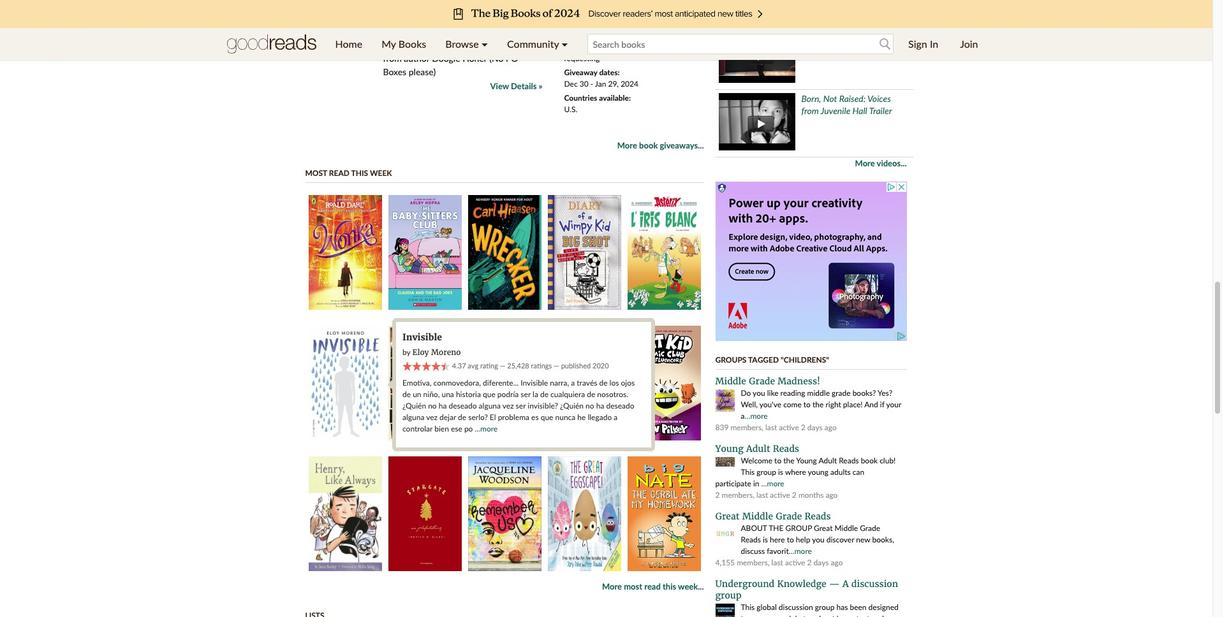 Task type: describe. For each thing, give the bounding box(es) containing it.
hall
[[853, 105, 868, 116]]

community
[[507, 38, 559, 50]]

invisible?
[[528, 401, 558, 411]]

1 vertical spatial ser
[[516, 401, 526, 411]]

▾ for browse ▾
[[482, 38, 488, 50]]

0 horizontal spatial que
[[483, 390, 496, 399]]

"childrens"
[[778, 2, 826, 11]]

one
[[433, 26, 448, 37]]

diferente...
[[483, 378, 519, 388]]

to inside release           date: jan 30, 2024 enter to win one of 10 print copies of adventures of the invisible boy, from author doogie honer (no po boxes please) view details »
[[406, 26, 415, 37]]

well,
[[741, 400, 758, 409]]

home link
[[326, 28, 372, 60]]

active for madness!
[[779, 423, 799, 432]]

wonka image
[[309, 196, 382, 310]]

encourage
[[750, 614, 785, 618]]

group inside the this global discussion group has been designed to encourage debates about important an
[[815, 603, 835, 612]]

more videos... link
[[855, 157, 907, 169]]

0 vertical spatial ser
[[521, 390, 531, 399]]

reads up group
[[805, 511, 831, 522]]

home
[[335, 38, 363, 50]]

you inside about the group great middle grade reads is here to help you discover new books, discuss favorit
[[812, 535, 825, 545]]

emotiva, conmovedora, diferente... invisible narra, a través de los ojos de un niño, una historia que podría ser la de cualquiera de nosotros. ¿quién no ha deseado alguna vez ser invisible?  ¿quién no ha deseado alguna vez dejar de serlo?  el problema es que nunca he llegado a controlar bien ese po
[[403, 378, 635, 434]]

books,
[[873, 535, 895, 545]]

2 no from the left
[[586, 401, 595, 411]]

u.s.
[[564, 105, 578, 115]]

more for more videos...
[[855, 158, 875, 168]]

...more
[[475, 424, 498, 434]]

this inside welcome to the young adult reads book club! this group is where young adults can participate in
[[741, 468, 755, 477]]

come
[[784, 400, 802, 409]]

members, for adult
[[722, 491, 755, 500]]

the inside release           date: jan 30, 2024 enter to win one of 10 print copies of adventures of the invisible boy, from author doogie honer (no po boxes please) view details »
[[458, 40, 475, 51]]

underground
[[716, 579, 775, 590]]

un
[[413, 390, 421, 399]]

welcome to the young adult reads book club! this group is where young adults can participate in
[[716, 456, 896, 489]]

2 giveaway from the top
[[564, 68, 598, 78]]

0 horizontal spatial —
[[500, 362, 506, 370]]

menu containing home
[[326, 28, 578, 60]]

claudia and the bad joke: a graphic novel (the baby-sitters club graphic novels, #15) image
[[388, 196, 462, 310]]

favorit
[[767, 547, 789, 556]]

la
[[533, 390, 539, 399]]

jan inside release           date: jan 30, 2024 enter to win one of 10 print copies of adventures of the invisible boy, from author doogie honer (no po boxes please) view details »
[[444, 12, 459, 24]]

underground knowledge — a discussion group
[[716, 579, 899, 602]]

about
[[741, 524, 767, 533]]

most read this week link
[[305, 169, 392, 178]]

groups tagged "childrens" link
[[716, 355, 830, 365]]

community ▾ button
[[498, 28, 578, 60]]

jävla karlar image
[[388, 326, 462, 441]]

invisible inside emotiva, conmovedora, diferente... invisible narra, a través de los ojos de un niño, una historia que podría ser la de cualquiera de nosotros. ¿quién no ha deseado alguna vez ser invisible?  ¿quién no ha deseado alguna vez dejar de serlo?  el problema es que nunca he llegado a controlar bien ese po
[[521, 378, 548, 388]]

discuss
[[741, 547, 765, 556]]

middle
[[808, 388, 830, 398]]

last for adult
[[757, 491, 769, 500]]

…more for reads
[[762, 479, 785, 489]]

the great eggscape! image
[[548, 457, 621, 572]]

0 vertical spatial great
[[716, 511, 740, 522]]

to inside the this global discussion group has been designed to encourage debates about important an
[[741, 614, 748, 618]]

middle up "do"
[[716, 376, 747, 387]]

been
[[850, 603, 867, 612]]

advertisement element
[[716, 182, 907, 341]]

to inside welcome to the young adult reads book club! this group is where young adults can participate in
[[775, 456, 782, 466]]

nunca
[[555, 413, 576, 422]]

global
[[757, 603, 777, 612]]

print
[[473, 26, 492, 37]]

young adult reads image
[[716, 457, 735, 467]]

de left los
[[600, 378, 608, 388]]

available,
[[599, 42, 629, 52]]

bien
[[435, 424, 449, 434]]

niño,
[[423, 390, 440, 399]]

can
[[853, 468, 865, 477]]

…more link for reads
[[762, 479, 785, 489]]

week...
[[678, 582, 704, 592]]

is inside welcome to the young adult reads book club! this group is where young adults can participate in
[[779, 468, 784, 477]]

1 vertical spatial grade
[[776, 511, 802, 522]]

yes?
[[878, 388, 893, 398]]

you inside do you like reading middle grade books? yes? well, you've come to the right place! and if your a
[[753, 388, 766, 398]]

members, for grade
[[731, 423, 764, 432]]

1 horizontal spatial vez
[[503, 401, 514, 411]]

group inside welcome to the young adult reads book club! this group is where young adults can participate in
[[757, 468, 777, 477]]

2 for middle grade madness!
[[801, 423, 806, 432]]

0 horizontal spatial a
[[571, 378, 575, 388]]

my books link
[[372, 28, 436, 60]]

1 vertical spatial vez
[[426, 413, 438, 422]]

books
[[399, 38, 426, 50]]

de up ese
[[458, 413, 467, 422]]

about the group great middle grade reads is here to help you discover new books, discuss favorit
[[741, 524, 895, 556]]

big shot (diary of a wimpy kid, #16) image
[[548, 196, 621, 310]]

es
[[532, 413, 539, 422]]

young adult reads
[[716, 443, 800, 455]]

de right la
[[540, 390, 549, 399]]

middle grade madness! link
[[716, 376, 821, 387]]

invisible
[[477, 40, 518, 51]]

conmovedora,
[[434, 378, 481, 388]]

born,
[[802, 93, 822, 104]]

ago for middle grade madness!
[[825, 423, 837, 432]]

to inside about the group great middle grade reads is here to help you discover new books, discuss favorit
[[787, 535, 794, 545]]

ojos
[[621, 378, 635, 388]]

he
[[578, 413, 586, 422]]

1 horizontal spatial a
[[614, 413, 618, 422]]

copies inside giveaway ends in: 11:39:38 availability: 10 copies available,         3382 people requesting giveaway dates: dec 30         - jan 29, 2024 countries available: u.s.
[[575, 42, 597, 52]]

adult inside welcome to the young adult reads book club! this group is where young adults can participate in
[[819, 456, 837, 466]]

more book giveaways...
[[618, 141, 704, 151]]

l'iris blanc (astérix, #40) image
[[628, 196, 701, 310]]

4.37 avg rating — 25,428 ratings
[[451, 362, 552, 370]]

2024 inside giveaway ends in: 11:39:38 availability: 10 copies available,         3382 people requesting giveaway dates: dec 30         - jan 29, 2024 countries available: u.s.
[[621, 79, 639, 89]]

my
[[382, 38, 396, 50]]

invisible by eloy moreno
[[403, 332, 461, 357]]

videos tagged "childrens" link
[[716, 2, 826, 11]]

invisible link
[[403, 332, 442, 343]]

10 inside giveaway ends in: 11:39:38 availability: 10 copies available,         3382 people requesting giveaway dates: dec 30         - jan 29, 2024 countries available: u.s.
[[564, 42, 573, 52]]

tagged for groups
[[749, 355, 779, 365]]

1 horizontal spatial que
[[541, 413, 554, 422]]

not
[[824, 93, 838, 104]]

break (a click graphic novel, 6) image
[[468, 326, 541, 441]]

days for great middle grade reads
[[814, 558, 829, 568]]

ago for young adult reads
[[826, 491, 838, 500]]

from inside release           date: jan 30, 2024 enter to win one of 10 print copies of adventures of the invisible boy, from author doogie honer (no po boxes please) view details »
[[383, 53, 402, 64]]

videos tagged "childrens"
[[716, 2, 826, 11]]

emotiva,
[[403, 378, 432, 388]]

10 inside release           date: jan 30, 2024 enter to win one of 10 print copies of adventures of the invisible boy, from author doogie honer (no po boxes please) view details »
[[460, 26, 471, 37]]

right
[[826, 400, 842, 409]]

middle grade madness! image
[[716, 390, 735, 412]]

your
[[887, 400, 902, 409]]

like
[[767, 388, 779, 398]]

stargate - en julefortelling image
[[388, 457, 462, 572]]

is inside about the group great middle grade reads is here to help you discover new books, discuss favorit
[[763, 535, 768, 545]]

in
[[754, 479, 760, 489]]

classes
[[839, 25, 866, 36]]

members, for middle
[[737, 558, 770, 568]]

avg
[[468, 362, 479, 370]]

young inside welcome to the young adult reads book club! this group is where young adults can participate in
[[797, 456, 817, 466]]

discussion inside underground knowledge — a discussion group
[[852, 579, 899, 590]]

»
[[539, 81, 543, 91]]

great middle grade reads image
[[716, 525, 735, 544]]

invisible inside invisible by eloy moreno
[[403, 332, 442, 343]]

born, not raised: voices from juvenile hall trailer link
[[802, 93, 892, 116]]

henry, like always image
[[309, 457, 382, 572]]

details
[[511, 81, 537, 91]]

giveaways...
[[660, 141, 704, 151]]

dec
[[564, 79, 578, 89]]

honer
[[463, 53, 487, 64]]

invisible image
[[309, 326, 382, 441]]

middle up the about
[[743, 511, 773, 522]]

serlo?
[[469, 413, 488, 422]]

by
[[403, 348, 411, 357]]

of
[[444, 40, 456, 51]]

1 ¿quién from the left
[[403, 401, 426, 411]]

-
[[591, 79, 594, 89]]

grade
[[832, 388, 851, 398]]

llegado
[[588, 413, 612, 422]]

born, not raised: voices from juvenile hall trailer
[[802, 93, 892, 116]]

ago for great middle grade reads
[[831, 558, 843, 568]]



Task type: locate. For each thing, give the bounding box(es) containing it.
po
[[464, 424, 473, 434]]

0 vertical spatial the
[[813, 400, 824, 409]]

2 left months
[[792, 491, 797, 500]]

2 inside …more 4,155 members,       last active 2 days ago
[[808, 558, 812, 568]]

ago
[[825, 423, 837, 432], [826, 491, 838, 500], [831, 558, 843, 568]]

0 horizontal spatial ¿quién
[[403, 401, 426, 411]]

¿quién
[[403, 401, 426, 411], [560, 401, 584, 411]]

2024 right 29,
[[621, 79, 639, 89]]

invisible up la
[[521, 378, 548, 388]]

last down favorit
[[772, 558, 784, 568]]

0 vertical spatial copies
[[494, 26, 519, 37]]

1 vertical spatial the
[[769, 524, 784, 533]]

0 horizontal spatial no
[[428, 401, 437, 411]]

tagged up "middle grade madness!" link
[[749, 355, 779, 365]]

0 vertical spatial book
[[639, 141, 658, 151]]

born, not raised: voices from juvenile hall trailer image
[[719, 93, 795, 150]]

2 ha from the left
[[596, 401, 605, 411]]

active inside …more 839 members,       last active 2 days ago
[[779, 423, 799, 432]]

…more for madness!
[[745, 411, 768, 421]]

0 horizontal spatial you
[[753, 388, 766, 398]]

0 horizontal spatial the
[[784, 456, 795, 466]]

ago right months
[[826, 491, 838, 500]]

here
[[770, 535, 785, 545]]

el
[[490, 413, 496, 422]]

2 ¿quién from the left
[[560, 401, 584, 411]]

0 horizontal spatial great
[[716, 511, 740, 522]]

big nate: the gerbil ate my homework image
[[628, 457, 701, 572]]

last inside …more 839 members,       last active 2 days ago
[[766, 423, 777, 432]]

discussion up debates
[[779, 603, 813, 612]]

que down diferente...
[[483, 390, 496, 399]]

…more link down help
[[789, 547, 812, 556]]

more left videos... on the right top
[[855, 158, 875, 168]]

the up where
[[784, 456, 795, 466]]

1 horizontal spatial —
[[554, 362, 560, 370]]

Search books text field
[[587, 34, 894, 54]]

you've
[[760, 400, 782, 409]]

a
[[843, 579, 849, 590]]

1 horizontal spatial the
[[813, 400, 824, 409]]

great up great middle grade reads image
[[716, 511, 740, 522]]

0 vertical spatial …more
[[745, 411, 768, 421]]

a down well,
[[741, 411, 745, 421]]

0 vertical spatial last
[[766, 423, 777, 432]]

view details » link
[[490, 80, 543, 93]]

in
[[930, 38, 939, 50]]

— right the ratings
[[554, 362, 560, 370]]

través
[[577, 378, 598, 388]]

deseado down historia
[[449, 401, 477, 411]]

copies up the invisible
[[494, 26, 519, 37]]

…more inside …more 4,155 members,       last active 2 days ago
[[789, 547, 812, 556]]

great middle grade reads link
[[716, 511, 831, 522]]

book left 'giveaways...'
[[639, 141, 658, 151]]

1 vertical spatial tagged
[[749, 355, 779, 365]]

from up the boxes
[[383, 53, 402, 64]]

10 up browse ▾
[[460, 26, 471, 37]]

0 horizontal spatial the
[[458, 40, 475, 51]]

you right "do"
[[753, 388, 766, 398]]

middle up discover
[[835, 524, 858, 533]]

1 vertical spatial young
[[797, 456, 817, 466]]

this inside the this global discussion group has been designed to encourage debates about important an
[[741, 603, 755, 612]]

0 horizontal spatial group
[[716, 590, 742, 602]]

invisible
[[403, 332, 442, 343], [521, 378, 548, 388]]

vez
[[503, 401, 514, 411], [426, 413, 438, 422]]

members, down the discuss
[[737, 558, 770, 568]]

0 horizontal spatial ▾
[[482, 38, 488, 50]]

ser up problema
[[516, 401, 526, 411]]

1 vertical spatial 10
[[564, 42, 573, 52]]

1 horizontal spatial no
[[586, 401, 595, 411]]

help
[[796, 535, 811, 545]]

the up honer
[[458, 40, 475, 51]]

0 vertical spatial ago
[[825, 423, 837, 432]]

1 horizontal spatial ▾
[[562, 38, 568, 50]]

1 vertical spatial giveaway
[[564, 68, 598, 78]]

ha up llegado
[[596, 401, 605, 411]]

0 vertical spatial the
[[458, 40, 475, 51]]

tagged right videos
[[745, 2, 776, 11]]

alguna up controlar in the bottom of the page
[[403, 413, 425, 422]]

to inside do you like reading middle grade books? yes? well, you've come to the right place! and if your a
[[804, 400, 811, 409]]

1 vertical spatial this
[[741, 468, 755, 477]]

the down the middle at the right of the page
[[813, 400, 824, 409]]

9. middle classes image
[[719, 25, 795, 83]]

…more down help
[[789, 547, 812, 556]]

…more for grade
[[789, 547, 812, 556]]

days down about the group great middle grade reads is here to help you discover new books, discuss favorit
[[814, 558, 829, 568]]

you
[[753, 388, 766, 398], [812, 535, 825, 545]]

0 vertical spatial vez
[[503, 401, 514, 411]]

problema
[[498, 413, 530, 422]]

no down the niño,
[[428, 401, 437, 411]]

0 horizontal spatial from
[[383, 53, 402, 64]]

raised:
[[840, 93, 866, 104]]

1 vertical spatial 2024
[[621, 79, 639, 89]]

2 vertical spatial members,
[[737, 558, 770, 568]]

1 no from the left
[[428, 401, 437, 411]]

1 horizontal spatial great
[[814, 524, 833, 533]]

vez up bien
[[426, 413, 438, 422]]

active inside …more 4,155 members,       last active 2 days ago
[[786, 558, 806, 568]]

no
[[428, 401, 437, 411], [586, 401, 595, 411]]

young
[[716, 443, 744, 455], [797, 456, 817, 466]]

¿quién down un
[[403, 401, 426, 411]]

2 vertical spatial last
[[772, 558, 784, 568]]

2024 inside release           date: jan 30, 2024 enter to win one of 10 print copies of adventures of the invisible boy, from author doogie honer (no po boxes please) view details »
[[478, 12, 500, 24]]

last inside …more 4,155 members,       last active 2 days ago
[[772, 558, 784, 568]]

1 ▾ from the left
[[482, 38, 488, 50]]

…more link right in at bottom
[[762, 479, 785, 489]]

1 horizontal spatial you
[[812, 535, 825, 545]]

▾ down the print
[[482, 38, 488, 50]]

0 vertical spatial is
[[779, 468, 784, 477]]

1 horizontal spatial 10
[[564, 42, 573, 52]]

1 horizontal spatial from
[[802, 105, 819, 116]]

de down través
[[587, 390, 596, 399]]

1 horizontal spatial of
[[521, 26, 529, 37]]

copies inside release           date: jan 30, 2024 enter to win one of 10 print copies of adventures of the invisible boy, from author doogie honer (no po boxes please) view details »
[[494, 26, 519, 37]]

1 vertical spatial …more link
[[762, 479, 785, 489]]

last inside …more 2 members,       last active 2 months ago
[[757, 491, 769, 500]]

reads inside about the group great middle grade reads is here to help you discover new books, discuss favorit
[[741, 535, 761, 545]]

ratings
[[531, 362, 552, 370]]

1 vertical spatial que
[[541, 413, 554, 422]]

reads up the discuss
[[741, 535, 761, 545]]

2 vertical spatial group
[[815, 603, 835, 612]]

ago inside …more 4,155 members,       last active 2 days ago
[[831, 558, 843, 568]]

deseado down nosotros. at bottom
[[606, 401, 635, 411]]

Search for books to add to your shelves search field
[[587, 34, 894, 54]]

0 vertical spatial this
[[351, 169, 368, 178]]

a right llegado
[[614, 413, 618, 422]]

deseado
[[449, 401, 477, 411], [606, 401, 635, 411]]

2024 up the print
[[478, 12, 500, 24]]

0 horizontal spatial invisible
[[403, 332, 442, 343]]

the most anticipated books of 2024 image
[[96, 0, 1117, 28]]

0 horizontal spatial grade
[[749, 376, 775, 387]]

1 vertical spatial adult
[[819, 456, 837, 466]]

1 horizontal spatial the
[[769, 524, 784, 533]]

1 horizontal spatial ha
[[596, 401, 605, 411]]

1 horizontal spatial jan
[[595, 79, 606, 89]]

jan inside giveaway ends in: 11:39:38 availability: 10 copies available,         3382 people requesting giveaway dates: dec 30         - jan 29, 2024 countries available: u.s.
[[595, 79, 606, 89]]

1 horizontal spatial is
[[779, 468, 784, 477]]

last down the you've at right bottom
[[766, 423, 777, 432]]

active up great middle grade reads link
[[770, 491, 791, 500]]

ser left la
[[521, 390, 531, 399]]

…more inside …more 2 members,       last active 2 months ago
[[762, 479, 785, 489]]

▾ inside dropdown button
[[562, 38, 568, 50]]

more for more book giveaways...
[[618, 141, 637, 151]]

the up "here"
[[769, 524, 784, 533]]

0 horizontal spatial is
[[763, 535, 768, 545]]

most read this week
[[305, 169, 392, 178]]

young up where
[[797, 456, 817, 466]]

young
[[808, 468, 829, 477]]

group up underground knowledge — a discussion group icon
[[716, 590, 742, 602]]

new
[[857, 535, 871, 545]]

group down the welcome
[[757, 468, 777, 477]]

grade up like
[[749, 376, 775, 387]]

1 vertical spatial active
[[770, 491, 791, 500]]

po
[[506, 53, 519, 64]]

grade up group
[[776, 511, 802, 522]]

0 vertical spatial 10
[[460, 26, 471, 37]]

more down available:
[[618, 141, 637, 151]]

1 horizontal spatial grade
[[776, 511, 802, 522]]

in:
[[617, 5, 626, 15]]

browse ▾ button
[[436, 28, 498, 60]]

boy,
[[520, 40, 540, 51]]

0 vertical spatial from
[[383, 53, 402, 64]]

active down come
[[779, 423, 799, 432]]

invisible up eloy
[[403, 332, 442, 343]]

active
[[779, 423, 799, 432], [770, 491, 791, 500], [786, 558, 806, 568]]

1 vertical spatial copies
[[575, 42, 597, 52]]

0 horizontal spatial alguna
[[403, 413, 425, 422]]

▾ up requesting
[[562, 38, 568, 50]]

0 vertical spatial alguna
[[479, 401, 501, 411]]

requesting
[[564, 54, 600, 63]]

copies down availability:
[[575, 42, 597, 52]]

1 vertical spatial alguna
[[403, 413, 425, 422]]

1 vertical spatial jan
[[595, 79, 606, 89]]

1 ha from the left
[[439, 401, 447, 411]]

reads up adults at the bottom right of page
[[839, 456, 859, 466]]

0 vertical spatial tagged
[[745, 2, 776, 11]]

1 vertical spatial more
[[855, 158, 875, 168]]

1 deseado from the left
[[449, 401, 477, 411]]

0 vertical spatial que
[[483, 390, 496, 399]]

is left "here"
[[763, 535, 768, 545]]

— right rating
[[500, 362, 506, 370]]

browse ▾
[[446, 38, 488, 50]]

1 vertical spatial last
[[757, 491, 769, 500]]

group inside underground knowledge — a discussion group
[[716, 590, 742, 602]]

0 vertical spatial you
[[753, 388, 766, 398]]

published
[[561, 362, 591, 370]]

vez down podría
[[503, 401, 514, 411]]

(no
[[490, 53, 504, 64]]

reads inside welcome to the young adult reads book club! this group is where young adults can participate in
[[839, 456, 859, 466]]

reads up where
[[773, 443, 800, 455]]

middle right 9.
[[811, 25, 837, 36]]

ago inside …more 839 members,       last active 2 days ago
[[825, 423, 837, 432]]

1 horizontal spatial alguna
[[479, 401, 501, 411]]

9. middle classes
[[802, 25, 866, 36]]

839
[[716, 423, 729, 432]]

members, down well,
[[731, 423, 764, 432]]

giveaway up '30'
[[564, 68, 598, 78]]

great
[[716, 511, 740, 522], [814, 524, 833, 533]]

to right underground knowledge — a discussion group icon
[[741, 614, 748, 618]]

reading
[[781, 388, 806, 398]]

1 horizontal spatial deseado
[[606, 401, 635, 411]]

¿quién down cualquiera
[[560, 401, 584, 411]]

of right one
[[450, 26, 458, 37]]

ha
[[439, 401, 447, 411], [596, 401, 605, 411]]

— inside underground knowledge — a discussion group
[[829, 579, 840, 590]]

last for grade
[[766, 423, 777, 432]]

0 horizontal spatial discussion
[[779, 603, 813, 612]]

1 horizontal spatial invisible
[[521, 378, 548, 388]]

to up books
[[406, 26, 415, 37]]

trailer
[[870, 105, 892, 116]]

de left un
[[403, 390, 411, 399]]

days down do you like reading middle grade books? yes? well, you've come to the right place! and if your a
[[808, 423, 823, 432]]

last down in at bottom
[[757, 491, 769, 500]]

group
[[786, 524, 812, 533]]

…more link
[[745, 411, 768, 421], [762, 479, 785, 489], [789, 547, 812, 556]]

cat kid comic club: influencers (cat kid comic club, #5) image
[[628, 326, 701, 441]]

25,428
[[507, 362, 529, 370]]

1 horizontal spatial discussion
[[852, 579, 899, 590]]

group up about
[[815, 603, 835, 612]]

0 horizontal spatial book
[[639, 141, 658, 151]]

1 horizontal spatial 2024
[[621, 79, 639, 89]]

win
[[417, 26, 431, 37]]

0 vertical spatial discussion
[[852, 579, 899, 590]]

has
[[837, 603, 848, 612]]

countries
[[564, 93, 598, 103]]

2 inside …more 839 members,       last active 2 days ago
[[801, 423, 806, 432]]

active inside …more 2 members,       last active 2 months ago
[[770, 491, 791, 500]]

you right help
[[812, 535, 825, 545]]

2 horizontal spatial a
[[741, 411, 745, 421]]

tagged for videos
[[745, 2, 776, 11]]

wrecker image
[[468, 196, 541, 310]]

giveaway up 11:39:38
[[564, 5, 598, 15]]

1 vertical spatial ago
[[826, 491, 838, 500]]

the inside do you like reading middle grade books? yes? well, you've come to the right place! and if your a
[[813, 400, 824, 409]]

— left a
[[829, 579, 840, 590]]

…more inside …more 839 members,       last active 2 days ago
[[745, 411, 768, 421]]

una
[[442, 390, 454, 399]]

this
[[663, 582, 677, 592]]

discussion inside the this global discussion group has been designed to encourage debates about important an
[[779, 603, 813, 612]]

madness!
[[778, 376, 821, 387]]

great middle grade reads
[[716, 511, 831, 522]]

…more link for madness!
[[745, 411, 768, 421]]

and
[[865, 400, 879, 409]]

from inside born, not raised: voices from juvenile hall trailer
[[802, 105, 819, 116]]

great inside about the group great middle grade reads is here to help you discover new books, discuss favorit
[[814, 524, 833, 533]]

1 giveaway from the top
[[564, 5, 598, 15]]

0 horizontal spatial vez
[[426, 413, 438, 422]]

2024
[[478, 12, 500, 24], [621, 79, 639, 89]]

book up the can
[[861, 456, 878, 466]]

a
[[571, 378, 575, 388], [741, 411, 745, 421], [614, 413, 618, 422]]

0 vertical spatial …more link
[[745, 411, 768, 421]]

podría
[[498, 390, 519, 399]]

4,155
[[716, 558, 735, 568]]

1 horizontal spatial book
[[861, 456, 878, 466]]

members, inside …more 2 members,       last active 2 months ago
[[722, 491, 755, 500]]

ago inside …more 2 members,       last active 2 months ago
[[826, 491, 838, 500]]

young up young adult reads image
[[716, 443, 744, 455]]

date:
[[419, 12, 441, 24]]

1 vertical spatial the
[[784, 456, 795, 466]]

remember us image
[[468, 457, 541, 572]]

no up he
[[586, 401, 595, 411]]

join link
[[951, 28, 988, 60]]

book inside welcome to the young adult reads book club! this group is where young adults can participate in
[[861, 456, 878, 466]]

2 vertical spatial …more link
[[789, 547, 812, 556]]

adult up young
[[819, 456, 837, 466]]

▾ for community ▾
[[562, 38, 568, 50]]

grade up new
[[860, 524, 881, 533]]

active for reads
[[770, 491, 791, 500]]

welcome
[[741, 456, 773, 466]]

4.37
[[452, 362, 466, 370]]

the cat who taught zen image
[[548, 326, 621, 441]]

days inside …more 4,155 members,       last active 2 days ago
[[814, 558, 829, 568]]

0 vertical spatial jan
[[444, 12, 459, 24]]

0 vertical spatial young
[[716, 443, 744, 455]]

2 vertical spatial …more
[[789, 547, 812, 556]]

discussion up designed
[[852, 579, 899, 590]]

view
[[490, 81, 509, 91]]

this left global
[[741, 603, 755, 612]]

…more link for grade
[[789, 547, 812, 556]]

2 horizontal spatial group
[[815, 603, 835, 612]]

…more link down well,
[[745, 411, 768, 421]]

young adult reads link
[[716, 443, 800, 455]]

the adventures of invisible boy by doogie horner image
[[313, 0, 377, 47]]

underground knowledge — a discussion group link
[[716, 579, 901, 602]]

2 for young adult reads
[[792, 491, 797, 500]]

active down favorit
[[786, 558, 806, 568]]

to right the welcome
[[775, 456, 782, 466]]

the inside welcome to the young adult reads book club! this group is where young adults can participate in
[[784, 456, 795, 466]]

more left most
[[602, 582, 622, 592]]

controlar
[[403, 424, 433, 434]]

community ▾
[[507, 38, 568, 50]]

1 vertical spatial days
[[814, 558, 829, 568]]

more for more most read this week...
[[602, 582, 622, 592]]

0 vertical spatial more
[[618, 141, 637, 151]]

0 vertical spatial grade
[[749, 376, 775, 387]]

2 vertical spatial more
[[602, 582, 622, 592]]

0 vertical spatial group
[[757, 468, 777, 477]]

middle inside about the group great middle grade reads is here to help you discover new books, discuss favorit
[[835, 524, 858, 533]]

0 horizontal spatial jan
[[444, 12, 459, 24]]

0 horizontal spatial young
[[716, 443, 744, 455]]

read
[[645, 582, 661, 592]]

3382
[[631, 42, 649, 52]]

videos...
[[877, 158, 907, 168]]

of up boy,
[[521, 26, 529, 37]]

0 horizontal spatial deseado
[[449, 401, 477, 411]]

2 for great middle grade reads
[[808, 558, 812, 568]]

knowledge
[[778, 579, 827, 590]]

2 vertical spatial ago
[[831, 558, 843, 568]]

jan right -
[[595, 79, 606, 89]]

active for grade
[[786, 558, 806, 568]]

middle grade madness!
[[716, 376, 821, 387]]

2 deseado from the left
[[606, 401, 635, 411]]

alguna up el on the bottom left of page
[[479, 401, 501, 411]]

menu
[[326, 28, 578, 60]]

days for middle grade madness!
[[808, 423, 823, 432]]

10 up requesting
[[564, 42, 573, 52]]

2 down participate
[[716, 491, 720, 500]]

more most read this week...
[[602, 582, 704, 592]]

grade inside about the group great middle grade reads is here to help you discover new books, discuss favorit
[[860, 524, 881, 533]]

moreno
[[431, 348, 461, 357]]

release           date: jan 30, 2024 enter to win one of 10 print copies of adventures of the invisible boy, from author doogie honer (no po boxes please) view details »
[[383, 12, 543, 91]]

2020
[[593, 362, 609, 370]]

last for middle
[[772, 558, 784, 568]]

2 ▾ from the left
[[562, 38, 568, 50]]

groups tagged "childrens"
[[716, 355, 830, 365]]

availability:
[[564, 31, 604, 41]]

ha up dejar
[[439, 401, 447, 411]]

members, inside …more 4,155 members,       last active 2 days ago
[[737, 558, 770, 568]]

1 vertical spatial great
[[814, 524, 833, 533]]

underground knowledge — a discussion group image
[[716, 604, 735, 618]]

last
[[766, 423, 777, 432], [757, 491, 769, 500], [772, 558, 784, 568]]

1 vertical spatial …more
[[762, 479, 785, 489]]

0 vertical spatial adult
[[747, 443, 771, 455]]

0 horizontal spatial copies
[[494, 26, 519, 37]]

the inside about the group great middle grade reads is here to help you discover new books, discuss favorit
[[769, 524, 784, 533]]

a inside do you like reading middle grade books? yes? well, you've come to the right place! and if your a
[[741, 411, 745, 421]]

▾ inside dropdown button
[[482, 38, 488, 50]]

2 down come
[[801, 423, 806, 432]]

1 of from the left
[[450, 26, 458, 37]]

1 horizontal spatial adult
[[819, 456, 837, 466]]

members, inside …more 839 members,       last active 2 days ago
[[731, 423, 764, 432]]

ago down right
[[825, 423, 837, 432]]

days inside …more 839 members,       last active 2 days ago
[[808, 423, 823, 432]]

jan left 30,
[[444, 12, 459, 24]]

dejar
[[440, 413, 456, 422]]

…more right in at bottom
[[762, 479, 785, 489]]

more
[[618, 141, 637, 151], [855, 158, 875, 168], [602, 582, 622, 592]]

2 of from the left
[[521, 26, 529, 37]]

0 vertical spatial 2024
[[478, 12, 500, 24]]

1 vertical spatial discussion
[[779, 603, 813, 612]]

boxes
[[383, 66, 407, 77]]



Task type: vqa. For each thing, say whether or not it's contained in the screenshot.
the topmost site
no



